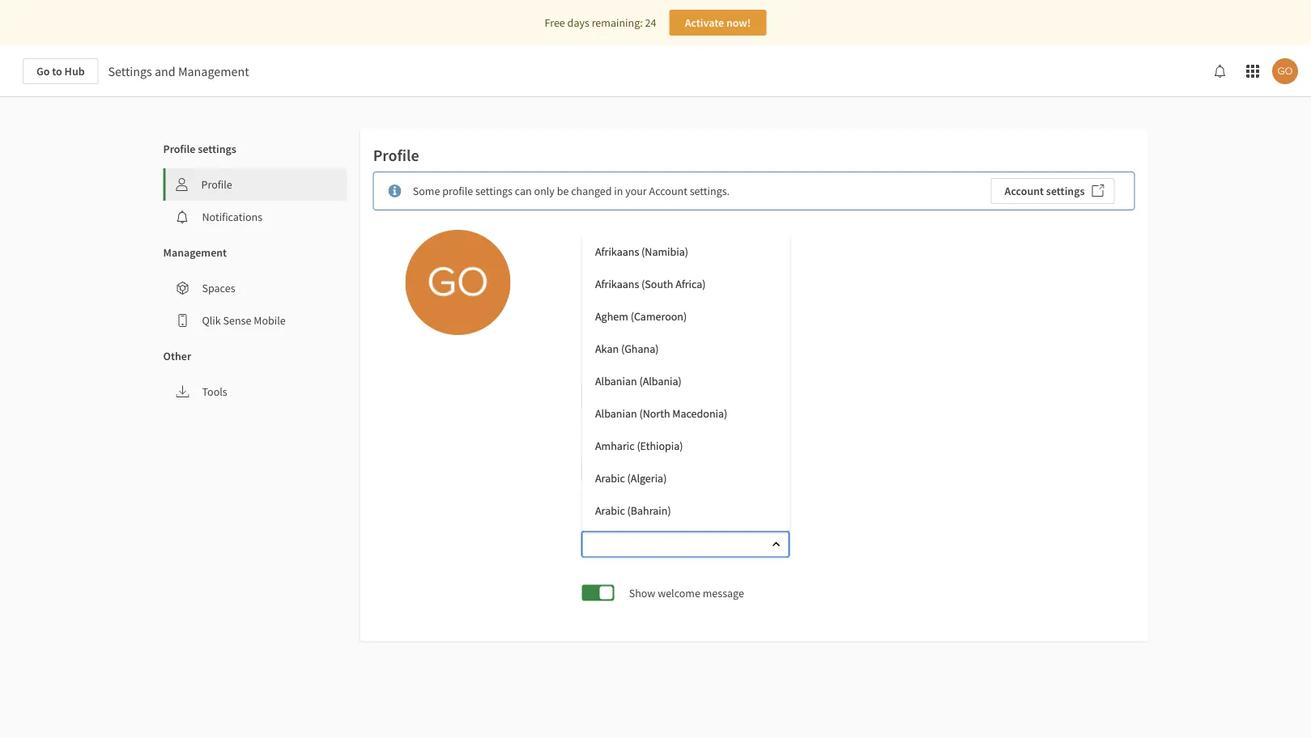Task type: locate. For each thing, give the bounding box(es) containing it.
2 account from the left
[[1005, 184, 1044, 198]]

go to hub
[[36, 64, 85, 79]]

arabic
[[595, 471, 625, 486], [595, 504, 625, 518]]

albanian up zone
[[595, 407, 637, 421]]

show welcome message
[[629, 586, 744, 600]]

list box containing afrikaans (namibia)
[[582, 236, 790, 560]]

go to hub link
[[23, 58, 98, 84]]

can
[[515, 184, 532, 198]]

arabic (bahrain)
[[595, 504, 671, 518]]

activate now!
[[685, 15, 751, 30]]

option
[[582, 527, 790, 560]]

alert containing some profile settings can only be changed in your account settings.
[[373, 172, 1135, 211]]

close image
[[772, 540, 781, 549]]

spaces link
[[163, 272, 347, 305]]

1 arabic from the top
[[595, 471, 625, 486]]

regional
[[582, 505, 623, 519]]

management up spaces at the top
[[163, 245, 227, 260]]

albanian (north macedonia)
[[595, 407, 728, 421]]

settings
[[108, 63, 152, 79]]

arabic down amharic
[[595, 471, 625, 486]]

mobile
[[254, 313, 286, 328]]

account
[[649, 184, 687, 198], [1005, 184, 1044, 198]]

aghem
[[595, 310, 628, 324]]

afrikaans for afrikaans (namibia)
[[595, 245, 639, 259]]

arabic down the arabic (algeria)
[[595, 504, 625, 518]]

afrikaans (namibia)
[[595, 245, 688, 259]]

tools
[[202, 385, 227, 399]]

(ethiopia)
[[637, 439, 683, 454]]

settings for profile settings
[[198, 142, 236, 156]]

1 vertical spatial arabic
[[595, 504, 625, 518]]

gary orlando image
[[405, 230, 511, 335]]

list box
[[582, 236, 790, 560]]

profile settings
[[163, 142, 236, 156]]

activate now! link
[[669, 10, 766, 36]]

profile down the settings and management
[[163, 142, 195, 156]]

1 account from the left
[[649, 184, 687, 198]]

1 albanian from the top
[[595, 374, 637, 389]]

settings for account settings
[[1046, 184, 1085, 198]]

2 afrikaans from the top
[[595, 277, 639, 292]]

profile up notifications
[[201, 177, 232, 192]]

1 vertical spatial albanian
[[595, 407, 637, 421]]

creating
[[681, 505, 719, 519]]

changed
[[571, 184, 612, 198]]

message
[[703, 586, 744, 600]]

settings
[[198, 142, 236, 156], [475, 184, 513, 198], [1046, 184, 1085, 198], [626, 505, 663, 519]]

qlik sense mobile link
[[163, 305, 347, 337]]

1 vertical spatial afrikaans
[[595, 277, 639, 292]]

24
[[645, 15, 656, 30]]

to
[[52, 64, 62, 79]]

profile
[[163, 142, 195, 156], [373, 145, 419, 166], [201, 177, 232, 192]]

for
[[665, 505, 678, 519]]

hub
[[64, 64, 85, 79]]

management
[[178, 63, 249, 79], [163, 245, 227, 260]]

0 horizontal spatial profile
[[163, 142, 195, 156]]

2 arabic from the top
[[595, 504, 625, 518]]

afrikaans (south africa)
[[595, 277, 706, 292]]

some
[[413, 184, 440, 198]]

alert
[[373, 172, 1135, 211]]

(south
[[641, 277, 673, 292]]

days
[[567, 15, 589, 30]]

profile up some
[[373, 145, 419, 166]]

management right and
[[178, 63, 249, 79]]

now!
[[726, 15, 751, 30]]

notifications link
[[163, 201, 347, 233]]

0 vertical spatial afrikaans
[[595, 245, 639, 259]]

1 horizontal spatial account
[[1005, 184, 1044, 198]]

profile
[[442, 184, 473, 198]]

go
[[36, 64, 50, 79]]

amharic
[[595, 439, 635, 454]]

1 afrikaans from the top
[[595, 245, 639, 259]]

(algeria)
[[627, 471, 667, 486]]

show
[[629, 586, 655, 600]]

only
[[534, 184, 555, 198]]

0 vertical spatial albanian
[[595, 374, 637, 389]]

aghem (cameroon)
[[595, 310, 687, 324]]

regional settings for creating apps
[[582, 505, 744, 519]]

None text field
[[584, 531, 758, 557]]

macedonia)
[[672, 407, 728, 421]]

qlik
[[202, 313, 221, 328]]

afrikaans
[[595, 245, 639, 259], [595, 277, 639, 292]]

remaining:
[[592, 15, 643, 30]]

0 horizontal spatial account
[[649, 184, 687, 198]]

2 albanian from the top
[[595, 407, 637, 421]]

activate
[[685, 15, 724, 30]]

0 vertical spatial arabic
[[595, 471, 625, 486]]

email
[[582, 294, 609, 309]]

albanian
[[595, 374, 637, 389], [595, 407, 637, 421]]

albanian down preferred language
[[595, 374, 637, 389]]

albanian for albanian (north macedonia)
[[595, 407, 637, 421]]



Task type: vqa. For each thing, say whether or not it's contained in the screenshot.
'Management'
yes



Task type: describe. For each thing, give the bounding box(es) containing it.
(north
[[639, 407, 670, 421]]

settings for regional settings for creating apps
[[626, 505, 663, 519]]

preferred language
[[582, 356, 672, 370]]

orlando
[[608, 254, 651, 270]]

qlik sense mobile
[[202, 313, 286, 328]]

apps
[[721, 505, 744, 519]]

2 horizontal spatial profile
[[373, 145, 419, 166]]

1 vertical spatial management
[[163, 245, 227, 260]]

account settings link
[[991, 178, 1115, 204]]

(albania)
[[639, 374, 682, 389]]

orlandogary85@gmail.com
[[582, 316, 729, 332]]

0 vertical spatial management
[[178, 63, 249, 79]]

amharic (ethiopia)
[[595, 439, 683, 454]]

gary
[[582, 254, 606, 270]]

settings and management
[[108, 63, 249, 79]]

your
[[625, 184, 647, 198]]

tools link
[[163, 376, 347, 408]]

language
[[629, 356, 672, 370]]

gary orlando image
[[1272, 58, 1298, 84]]

name
[[582, 232, 610, 247]]

welcome
[[658, 586, 700, 600]]

zone
[[608, 430, 631, 445]]

albanian (albania)
[[595, 374, 682, 389]]

free
[[545, 15, 565, 30]]

(ghana)
[[621, 342, 659, 356]]

be
[[557, 184, 569, 198]]

arabic for arabic (algeria)
[[595, 471, 625, 486]]

and
[[155, 63, 176, 79]]

other
[[163, 349, 191, 364]]

in
[[614, 184, 623, 198]]

albanian for albanian (albania)
[[595, 374, 637, 389]]

notifications
[[202, 210, 262, 224]]

(cameroon)
[[631, 310, 687, 324]]

email orlandogary85@gmail.com
[[582, 294, 729, 332]]

name gary orlando
[[582, 232, 651, 270]]

settings.
[[690, 184, 730, 198]]

account settings
[[1005, 184, 1085, 198]]

(bahrain)
[[627, 504, 671, 518]]

time
[[582, 430, 606, 445]]

arabic for arabic (bahrain)
[[595, 504, 625, 518]]

(namibia)
[[641, 245, 688, 259]]

sense
[[223, 313, 251, 328]]

afrikaans for afrikaans (south africa)
[[595, 277, 639, 292]]

arabic (algeria)
[[595, 471, 667, 486]]

1 horizontal spatial profile
[[201, 177, 232, 192]]

preferred
[[582, 356, 626, 370]]

profile link
[[166, 168, 347, 201]]

spaces
[[202, 281, 235, 296]]

free days remaining: 24
[[545, 15, 656, 30]]

some profile settings can only be changed in your account settings.
[[413, 184, 730, 198]]

akan (ghana)
[[595, 342, 659, 356]]

africa)
[[676, 277, 706, 292]]

time zone
[[582, 430, 631, 445]]

akan
[[595, 342, 619, 356]]



